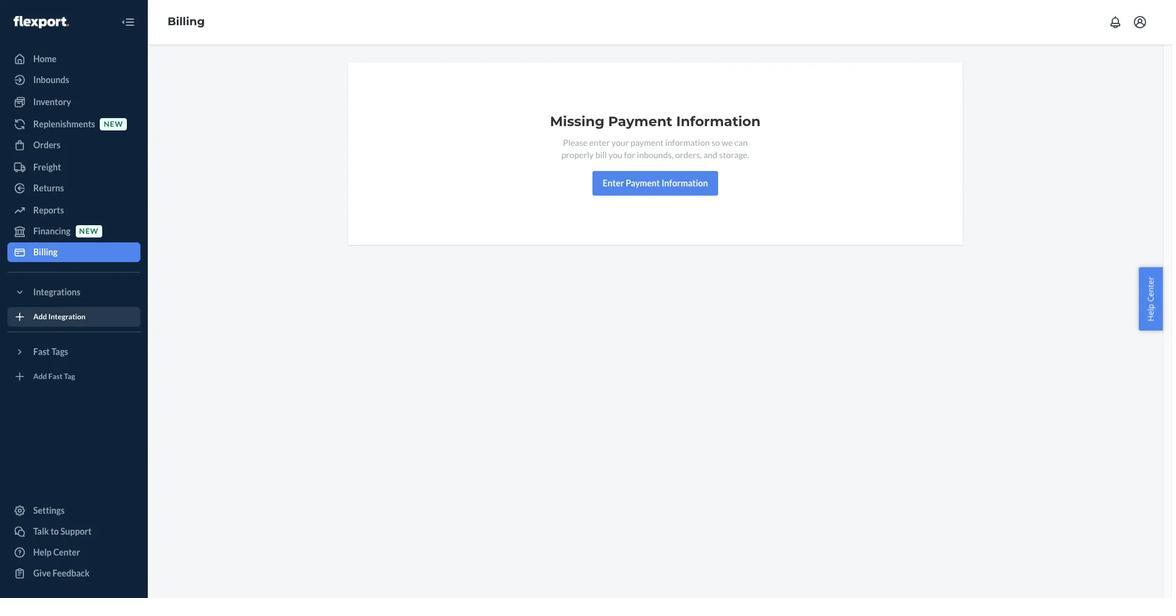 Task type: describe. For each thing, give the bounding box(es) containing it.
add integration
[[33, 313, 86, 322]]

financing
[[33, 226, 71, 237]]

enter payment information button
[[592, 171, 719, 196]]

replenishments
[[33, 119, 95, 129]]

give feedback button
[[7, 564, 140, 584]]

1 horizontal spatial billing
[[168, 15, 205, 28]]

properly
[[561, 150, 594, 160]]

talk to support
[[33, 527, 92, 537]]

information for missing payment information
[[676, 113, 761, 130]]

payment
[[631, 137, 664, 148]]

help inside "link"
[[33, 548, 52, 558]]

enter payment information
[[603, 178, 708, 189]]

give
[[33, 569, 51, 579]]

give feedback
[[33, 569, 90, 579]]

inbounds
[[33, 75, 69, 85]]

returns link
[[7, 179, 140, 198]]

please enter your payment information so we can properly bill you for inbounds, orders, and storage.
[[561, 137, 750, 160]]

1 vertical spatial fast
[[48, 372, 62, 382]]

close navigation image
[[121, 15, 136, 30]]

we
[[722, 137, 733, 148]]

bill
[[596, 150, 607, 160]]

so
[[712, 137, 720, 148]]

fast tags button
[[7, 343, 140, 362]]

freight link
[[7, 158, 140, 177]]

flexport logo image
[[14, 16, 69, 28]]

and
[[704, 150, 718, 160]]

home
[[33, 54, 57, 64]]

talk to support button
[[7, 522, 140, 542]]

help center inside button
[[1146, 277, 1157, 322]]

freight
[[33, 162, 61, 172]]

add for add integration
[[33, 313, 47, 322]]

center inside button
[[1146, 277, 1157, 302]]

you
[[609, 150, 623, 160]]

information for enter payment information
[[662, 178, 708, 189]]

help center button
[[1139, 268, 1163, 331]]

reports
[[33, 205, 64, 216]]

inbounds,
[[637, 150, 674, 160]]

storage.
[[719, 150, 750, 160]]



Task type: locate. For each thing, give the bounding box(es) containing it.
support
[[61, 527, 92, 537]]

orders link
[[7, 136, 140, 155]]

0 vertical spatial fast
[[33, 347, 50, 357]]

information inside button
[[662, 178, 708, 189]]

add down fast tags
[[33, 372, 47, 382]]

settings link
[[7, 501, 140, 521]]

fast left tags on the left of page
[[33, 347, 50, 357]]

add
[[33, 313, 47, 322], [33, 372, 47, 382]]

billing link
[[168, 15, 205, 28], [7, 243, 140, 262]]

enter
[[603, 178, 624, 189]]

billing right close navigation icon
[[168, 15, 205, 28]]

0 vertical spatial help
[[1146, 304, 1157, 322]]

add for add fast tag
[[33, 372, 47, 382]]

1 vertical spatial new
[[79, 227, 99, 236]]

1 vertical spatial center
[[53, 548, 80, 558]]

fast tags
[[33, 347, 68, 357]]

new up orders link
[[104, 120, 123, 129]]

feedback
[[53, 569, 90, 579]]

reports link
[[7, 201, 140, 221]]

1 vertical spatial help center
[[33, 548, 80, 558]]

0 vertical spatial add
[[33, 313, 47, 322]]

0 vertical spatial help center
[[1146, 277, 1157, 322]]

new for financing
[[79, 227, 99, 236]]

please
[[563, 137, 588, 148]]

inventory link
[[7, 92, 140, 112]]

help inside button
[[1146, 304, 1157, 322]]

to
[[51, 527, 59, 537]]

talk
[[33, 527, 49, 537]]

new down reports 'link'
[[79, 227, 99, 236]]

payment for missing
[[608, 113, 673, 130]]

0 vertical spatial center
[[1146, 277, 1157, 302]]

billing link down financing
[[7, 243, 140, 262]]

help
[[1146, 304, 1157, 322], [33, 548, 52, 558]]

1 horizontal spatial help center
[[1146, 277, 1157, 322]]

settings
[[33, 506, 65, 516]]

help center link
[[7, 543, 140, 563]]

payment inside enter payment information button
[[626, 178, 660, 189]]

orders
[[33, 140, 61, 150]]

0 horizontal spatial center
[[53, 548, 80, 558]]

information down orders,
[[662, 178, 708, 189]]

payment up payment
[[608, 113, 673, 130]]

enter
[[589, 137, 610, 148]]

center inside "link"
[[53, 548, 80, 558]]

1 vertical spatial billing link
[[7, 243, 140, 262]]

1 horizontal spatial billing link
[[168, 15, 205, 28]]

0 vertical spatial billing
[[168, 15, 205, 28]]

information up so
[[676, 113, 761, 130]]

your
[[612, 137, 629, 148]]

add fast tag link
[[7, 367, 140, 387]]

open notifications image
[[1108, 15, 1123, 30]]

inbounds link
[[7, 70, 140, 90]]

billing
[[168, 15, 205, 28], [33, 247, 58, 258]]

for
[[624, 150, 635, 160]]

open account menu image
[[1133, 15, 1148, 30]]

tag
[[64, 372, 75, 382]]

missing
[[550, 113, 605, 130]]

1 vertical spatial help
[[33, 548, 52, 558]]

0 horizontal spatial help center
[[33, 548, 80, 558]]

new for replenishments
[[104, 120, 123, 129]]

1 horizontal spatial help
[[1146, 304, 1157, 322]]

billing down financing
[[33, 247, 58, 258]]

0 horizontal spatial new
[[79, 227, 99, 236]]

0 horizontal spatial help
[[33, 548, 52, 558]]

payment right enter
[[626, 178, 660, 189]]

payment
[[608, 113, 673, 130], [626, 178, 660, 189]]

orders,
[[675, 150, 702, 160]]

add fast tag
[[33, 372, 75, 382]]

integration
[[48, 313, 86, 322]]

add left integration
[[33, 313, 47, 322]]

fast inside dropdown button
[[33, 347, 50, 357]]

information
[[665, 137, 710, 148]]

1 vertical spatial payment
[[626, 178, 660, 189]]

1 vertical spatial information
[[662, 178, 708, 189]]

0 vertical spatial payment
[[608, 113, 673, 130]]

home link
[[7, 49, 140, 69]]

center
[[1146, 277, 1157, 302], [53, 548, 80, 558]]

returns
[[33, 183, 64, 193]]

payment for enter
[[626, 178, 660, 189]]

can
[[735, 137, 748, 148]]

0 vertical spatial billing link
[[168, 15, 205, 28]]

1 horizontal spatial center
[[1146, 277, 1157, 302]]

integrations
[[33, 287, 80, 298]]

tags
[[51, 347, 68, 357]]

1 add from the top
[[33, 313, 47, 322]]

2 add from the top
[[33, 372, 47, 382]]

0 horizontal spatial billing
[[33, 247, 58, 258]]

fast
[[33, 347, 50, 357], [48, 372, 62, 382]]

new
[[104, 120, 123, 129], [79, 227, 99, 236]]

information
[[676, 113, 761, 130], [662, 178, 708, 189]]

0 vertical spatial information
[[676, 113, 761, 130]]

1 horizontal spatial new
[[104, 120, 123, 129]]

help center
[[1146, 277, 1157, 322], [33, 548, 80, 558]]

inventory
[[33, 97, 71, 107]]

integrations button
[[7, 283, 140, 302]]

add integration link
[[7, 307, 140, 327]]

fast left the tag
[[48, 372, 62, 382]]

1 vertical spatial billing
[[33, 247, 58, 258]]

0 vertical spatial new
[[104, 120, 123, 129]]

1 vertical spatial add
[[33, 372, 47, 382]]

0 horizontal spatial billing link
[[7, 243, 140, 262]]

billing link right close navigation icon
[[168, 15, 205, 28]]

help center inside "link"
[[33, 548, 80, 558]]

missing payment information
[[550, 113, 761, 130]]



Task type: vqa. For each thing, say whether or not it's contained in the screenshot.
REPORTS link
yes



